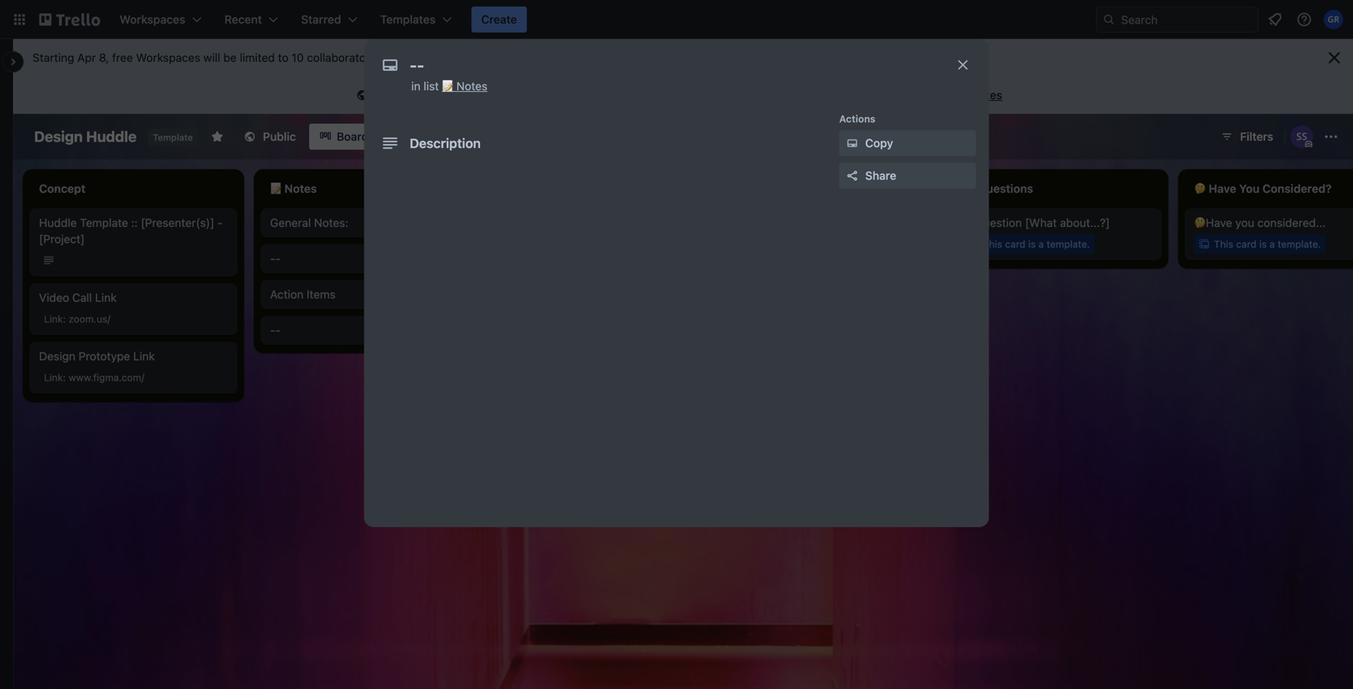 Task type: describe. For each thing, give the bounding box(es) containing it.
📝
[[442, 79, 453, 93]]

general notes: link
[[270, 215, 459, 231]]

- inside huddle template :: [presenter(s)] - [project]
[[217, 216, 223, 229]]

2 horizontal spatial a
[[1270, 238, 1275, 250]]

1 horizontal spatial to
[[643, 88, 653, 102]]

template
[[455, 88, 501, 102]]

: for video
[[63, 313, 66, 325]]

items
[[307, 288, 336, 301]]

free
[[112, 51, 133, 64]]

call
[[72, 291, 92, 304]]

[what
[[1025, 216, 1057, 229]]

about
[[445, 51, 475, 64]]

templates
[[949, 88, 1003, 102]]

1 horizontal spatial is
[[1028, 238, 1036, 250]]

link down video
[[44, 313, 63, 325]]

copy link
[[839, 130, 976, 156]]

🙋question [what about...?] link
[[963, 215, 1152, 231]]

create
[[481, 13, 517, 26]]

1 -- link from the top
[[270, 251, 459, 267]]

public
[[420, 88, 452, 102]]

design prototype link link
[[39, 348, 228, 365]]

www.figma.com/
[[69, 372, 144, 383]]

apr
[[77, 51, 96, 64]]

template inside huddle template :: [presenter(s)] - [project]
[[80, 216, 128, 229]]

1 card from the left
[[1005, 238, 1026, 250]]

limited
[[240, 51, 275, 64]]

open information menu image
[[1296, 11, 1313, 28]]

explore
[[875, 88, 916, 102]]

copy
[[865, 136, 893, 150]]

0 vertical spatial to
[[278, 51, 289, 64]]

internet
[[599, 88, 640, 102]]

show menu image
[[1323, 129, 1339, 145]]

🤔have
[[1195, 216, 1232, 229]]

huddle template :: [presenter(s)] - [project]
[[39, 216, 223, 246]]

design huddle
[[34, 128, 137, 145]]

::
[[131, 216, 138, 229]]

design for design huddle
[[34, 128, 83, 145]]

table link
[[382, 124, 448, 150]]

1 template. from the left
[[1047, 238, 1090, 250]]

0 notifications image
[[1265, 10, 1285, 29]]

0 horizontal spatial a
[[410, 88, 417, 102]]

8,
[[99, 51, 109, 64]]

video call link link
[[39, 290, 228, 306]]

link inside "design prototype link" link
[[133, 350, 155, 363]]

prototype
[[79, 350, 130, 363]]

video call link
[[39, 291, 117, 304]]

this is a public template for anyone on the internet to copy.
[[374, 88, 684, 102]]

zoom.us/
[[69, 313, 110, 325]]

explore more templates
[[875, 88, 1003, 102]]

2 horizontal spatial is
[[1260, 238, 1267, 250]]

for
[[504, 88, 519, 102]]

limits
[[544, 51, 572, 64]]

2 this card is a template. from the left
[[1214, 238, 1321, 250]]

in
[[411, 79, 421, 93]]

learn
[[382, 51, 412, 64]]

🙋question [what about...?]
[[963, 216, 1110, 229]]

will
[[203, 51, 220, 64]]

video
[[39, 291, 69, 304]]

copy.
[[656, 88, 684, 102]]

create button
[[472, 7, 527, 33]]

be
[[223, 51, 237, 64]]

action
[[270, 288, 304, 301]]

table
[[409, 130, 438, 143]]

filters
[[1240, 130, 1274, 143]]

huddle template :: [presenter(s)] - [project] link
[[39, 215, 228, 247]]

[presenter(s)]
[[141, 216, 214, 229]]

0 horizontal spatial is
[[399, 88, 407, 102]]

board
[[337, 130, 369, 143]]

primary element
[[0, 0, 1353, 39]]

🤔have you considered...
[[1195, 216, 1326, 229]]

2 -- link from the top
[[270, 322, 459, 339]]

anyone
[[522, 88, 559, 102]]

customize views image
[[456, 129, 472, 145]]

sm image for this is a public template for anyone on the internet to copy.
[[354, 88, 370, 104]]

huddle inside huddle template :: [presenter(s)] - [project]
[[39, 216, 77, 229]]



Task type: vqa. For each thing, say whether or not it's contained in the screenshot.
Public button
yes



Task type: locate. For each thing, give the bounding box(es) containing it.
the
[[579, 88, 596, 102]]

a down 🤔have you considered... link at the top right
[[1270, 238, 1275, 250]]

0 vertical spatial huddle
[[86, 128, 137, 145]]

stu smith (stusmith18) image
[[1291, 125, 1313, 148]]

0 horizontal spatial more
[[415, 51, 442, 64]]

: for design
[[63, 372, 66, 383]]

huddle inside board name text field
[[86, 128, 137, 145]]

0 vertical spatial --
[[270, 252, 281, 265]]

link down design prototype link
[[44, 372, 63, 383]]

1 vertical spatial template
[[80, 216, 128, 229]]

1 horizontal spatial template
[[153, 132, 193, 143]]

link right prototype in the left of the page
[[133, 350, 155, 363]]

[project]
[[39, 232, 85, 246]]

0 vertical spatial -- link
[[270, 251, 459, 267]]

2 template. from the left
[[1278, 238, 1321, 250]]

in list 📝 notes
[[411, 79, 488, 93]]

list
[[424, 79, 439, 93]]

-- up action
[[270, 252, 281, 265]]

1 this card is a template. from the left
[[983, 238, 1090, 250]]

action items
[[270, 288, 336, 301]]

more up list
[[415, 51, 442, 64]]

: down video
[[63, 313, 66, 325]]

this card is a template. down 🤔have you considered... link at the top right
[[1214, 238, 1321, 250]]

collaborator
[[478, 51, 541, 64]]

workspaces
[[136, 51, 200, 64]]

share button
[[839, 163, 976, 189]]

learn more about collaborator limits link
[[382, 51, 572, 64]]

to left copy.
[[643, 88, 653, 102]]

template left ::
[[80, 216, 128, 229]]

you
[[1236, 216, 1255, 229]]

📝 notes link
[[442, 79, 488, 93]]

this card is a template. down '🙋question [what about...?]'
[[983, 238, 1090, 250]]

is
[[399, 88, 407, 102], [1028, 238, 1036, 250], [1260, 238, 1267, 250]]

0 vertical spatial design
[[34, 128, 83, 145]]

star or unstar board image
[[211, 130, 224, 143]]

link : www.figma.com/
[[44, 372, 144, 383]]

a down [what
[[1039, 238, 1044, 250]]

general notes:
[[270, 216, 348, 229]]

0 vertical spatial template
[[153, 132, 193, 143]]

starting
[[33, 51, 74, 64]]

2 card from the left
[[1236, 238, 1257, 250]]

link inside video call link link
[[95, 291, 117, 304]]

this
[[374, 88, 396, 102], [983, 238, 1002, 250], [1214, 238, 1234, 250]]

2 -- from the top
[[270, 323, 281, 337]]

is down '🙋question [what about...?]'
[[1028, 238, 1036, 250]]

1 vertical spatial -- link
[[270, 322, 459, 339]]

template. down considered...
[[1278, 238, 1321, 250]]

description
[[410, 135, 481, 151]]

None text field
[[402, 50, 939, 80]]

a
[[410, 88, 417, 102], [1039, 238, 1044, 250], [1270, 238, 1275, 250]]

this card is a template.
[[983, 238, 1090, 250], [1214, 238, 1321, 250]]

link : zoom.us/
[[44, 313, 110, 325]]

explore more templates link
[[866, 82, 1012, 108]]

design down starting
[[34, 128, 83, 145]]

--
[[270, 252, 281, 265], [270, 323, 281, 337]]

this left in
[[374, 88, 396, 102]]

a left list
[[410, 88, 417, 102]]

collaborators.
[[307, 51, 379, 64]]

sm image
[[354, 88, 370, 104], [844, 135, 861, 151]]

huddle
[[86, 128, 137, 145], [39, 216, 77, 229]]

1 horizontal spatial this card is a template.
[[1214, 238, 1321, 250]]

sm image down the actions
[[844, 135, 861, 151]]

starting apr 8, free workspaces will be limited to 10 collaborators. learn more about collaborator limits
[[33, 51, 572, 64]]

🤔have you considered... link
[[1195, 215, 1353, 231]]

to
[[278, 51, 289, 64], [643, 88, 653, 102]]

design inside board name text field
[[34, 128, 83, 145]]

0 vertical spatial :
[[63, 313, 66, 325]]

0 horizontal spatial to
[[278, 51, 289, 64]]

-- link down "action items" link
[[270, 322, 459, 339]]

0 vertical spatial more
[[415, 51, 442, 64]]

more
[[415, 51, 442, 64], [919, 88, 946, 102]]

template.
[[1047, 238, 1090, 250], [1278, 238, 1321, 250]]

share
[[865, 169, 897, 182]]

🙋question
[[963, 216, 1022, 229]]

1 horizontal spatial this
[[983, 238, 1002, 250]]

2 : from the top
[[63, 372, 66, 383]]

this down 🙋question
[[983, 238, 1002, 250]]

about...?]
[[1060, 216, 1110, 229]]

1 -- from the top
[[270, 252, 281, 265]]

public button
[[234, 124, 306, 150]]

1 vertical spatial more
[[919, 88, 946, 102]]

sm image inside copy link
[[844, 135, 861, 151]]

notes:
[[314, 216, 348, 229]]

1 horizontal spatial sm image
[[844, 135, 861, 151]]

1 : from the top
[[63, 313, 66, 325]]

card
[[1005, 238, 1026, 250], [1236, 238, 1257, 250]]

1 horizontal spatial card
[[1236, 238, 1257, 250]]

search image
[[1103, 13, 1116, 26]]

public
[[263, 130, 296, 143]]

0 horizontal spatial sm image
[[354, 88, 370, 104]]

0 horizontal spatial template.
[[1047, 238, 1090, 250]]

1 vertical spatial :
[[63, 372, 66, 383]]

0 horizontal spatial this card is a template.
[[983, 238, 1090, 250]]

1 vertical spatial huddle
[[39, 216, 77, 229]]

link right 'call'
[[95, 291, 117, 304]]

greg robinson (gregrobinson96) image
[[1324, 10, 1344, 29]]

link
[[95, 291, 117, 304], [44, 313, 63, 325], [133, 350, 155, 363], [44, 372, 63, 383]]

design for design prototype link
[[39, 350, 75, 363]]

design prototype link
[[39, 350, 155, 363]]

0 horizontal spatial huddle
[[39, 216, 77, 229]]

1 vertical spatial sm image
[[844, 135, 861, 151]]

board link
[[309, 124, 378, 150]]

filters button
[[1216, 124, 1278, 150]]

1 horizontal spatial a
[[1039, 238, 1044, 250]]

sm image up board
[[354, 88, 370, 104]]

1 horizontal spatial huddle
[[86, 128, 137, 145]]

10
[[292, 51, 304, 64]]

general
[[270, 216, 311, 229]]

this down 🤔have
[[1214, 238, 1234, 250]]

template. down 🙋question [what about...?] link
[[1047, 238, 1090, 250]]

1 vertical spatial --
[[270, 323, 281, 337]]

Board name text field
[[26, 124, 145, 150]]

more right explore
[[919, 88, 946, 102]]

on
[[563, 88, 576, 102]]

-- down action
[[270, 323, 281, 337]]

is down 🤔have you considered...
[[1260, 238, 1267, 250]]

notes
[[456, 79, 488, 93]]

: down design prototype link
[[63, 372, 66, 383]]

1 horizontal spatial more
[[919, 88, 946, 102]]

1 horizontal spatial template.
[[1278, 238, 1321, 250]]

-- link
[[270, 251, 459, 267], [270, 322, 459, 339]]

sm image for copy
[[844, 135, 861, 151]]

huddle up [project]
[[39, 216, 77, 229]]

considered...
[[1258, 216, 1326, 229]]

0 vertical spatial sm image
[[354, 88, 370, 104]]

-- link down general notes: link
[[270, 251, 459, 267]]

1 vertical spatial to
[[643, 88, 653, 102]]

card down '🙋question [what about...?]'
[[1005, 238, 1026, 250]]

0 horizontal spatial template
[[80, 216, 128, 229]]

design
[[34, 128, 83, 145], [39, 350, 75, 363]]

to left 10
[[278, 51, 289, 64]]

1 vertical spatial design
[[39, 350, 75, 363]]

-
[[217, 216, 223, 229], [270, 252, 275, 265], [275, 252, 281, 265], [270, 323, 275, 337], [275, 323, 281, 337]]

:
[[63, 313, 66, 325], [63, 372, 66, 383]]

action items link
[[270, 286, 459, 303]]

card down you
[[1236, 238, 1257, 250]]

design down link : zoom.us/
[[39, 350, 75, 363]]

2 horizontal spatial this
[[1214, 238, 1234, 250]]

Search field
[[1116, 7, 1258, 32]]

0 horizontal spatial this
[[374, 88, 396, 102]]

huddle down 8,
[[86, 128, 137, 145]]

0 horizontal spatial card
[[1005, 238, 1026, 250]]

actions
[[839, 113, 876, 125]]

is left in
[[399, 88, 407, 102]]

template left 'star or unstar board' image
[[153, 132, 193, 143]]



